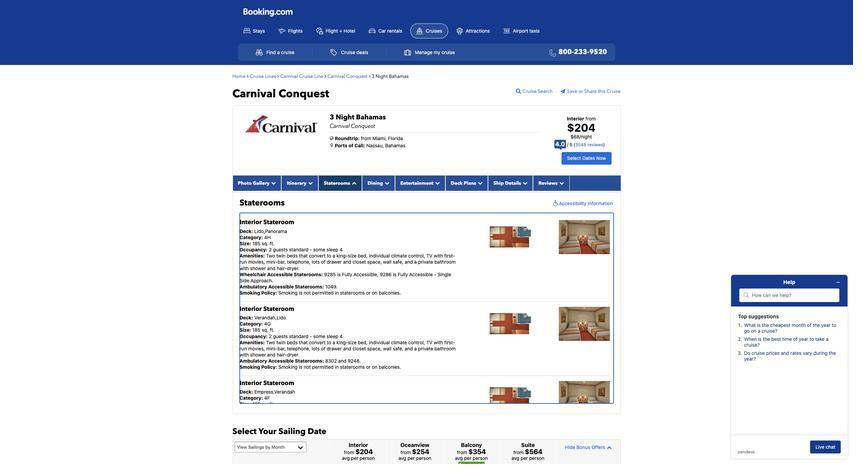 Task type: locate. For each thing, give the bounding box(es) containing it.
stateroom inside interior stateroom deck: empress,verandah category: 4f size: 185 sq. ft. 2 guests standard - some sleep 4 two twin beds that convert to a king-size bed, individual climate control, tv with first- run movies, mini-bar, telephone, lots of drawer and closet space, wall safe, and a private bathroom with shower and hair-dryer. smoking is not permitted in staterooms or on balconies.
[[263, 379, 294, 388]]

2 185 from the top
[[252, 327, 261, 333]]

person inside oceanview from $254 avg per person
[[416, 456, 432, 462]]

1 horizontal spatial select
[[567, 155, 581, 161]]

movies,
[[355, 179, 372, 185], [248, 259, 265, 265], [248, 346, 265, 352], [248, 420, 265, 426]]

two for private
[[266, 173, 275, 179]]

wall
[[270, 185, 279, 191], [383, 259, 392, 265], [383, 346, 392, 352], [383, 420, 392, 426]]

fully right the 9286
[[398, 272, 408, 278]]

deck: left lido,panorama
[[240, 228, 253, 234]]

4 chevron down image from the left
[[521, 181, 528, 186]]

1 king- from the top
[[337, 173, 348, 179]]

2 chevron down image from the left
[[307, 181, 313, 186]]

in inside two twin beds that convert to a king-size bed, individual climate control, tv with first- run movies, mini-bar, telephone, lots of drawer and closet space, wall safe, and a private bathroom with shower and hair-dryer. ambulatory accessible staterooms: 8302 and 9248. smoking policy: smoking is not permitted in staterooms or on balconies.
[[335, 365, 339, 370]]

1 vertical spatial some
[[313, 334, 325, 339]]

guests down lido,panorama
[[273, 247, 288, 253]]

balcony from $354 avg per person
[[455, 443, 488, 462]]

guests for 4g
[[273, 334, 288, 339]]

chevron down image down obstructed
[[383, 181, 390, 186]]

4 inside interior stateroom deck: empress,verandah category: 4f size: 185 sq. ft. 2 guests standard - some sleep 4 two twin beds that convert to a king-size bed, individual climate control, tv with first- run movies, mini-bar, telephone, lots of drawer and closet space, wall safe, and a private bathroom with shower and hair-dryer. smoking is not permitted in staterooms or on balconies.
[[340, 408, 343, 414]]

3 convert from the top
[[309, 340, 326, 346]]

telephone, down category: 4g size: 185 sq. ft. occupancy: 2 guests standard - some sleep 4 amenities:
[[287, 346, 311, 352]]

2 standard from the top
[[289, 334, 309, 339]]

4 beds from the top
[[287, 414, 298, 420]]

0 vertical spatial select
[[567, 155, 581, 161]]

0 vertical spatial occupancy:
[[240, 247, 268, 253]]

occupancy: inside category: 4g size: 185 sq. ft. occupancy: 2 guests standard - some sleep 4 amenities:
[[240, 334, 268, 339]]

ambulatory inside 9285 is fully accessible, 9286 is fully accessible - single side approach. ambulatory accessible staterooms: 1049. smoking policy: smoking is not permitted in staterooms or on balconies.
[[240, 284, 267, 290]]

hotel
[[344, 28, 355, 34]]

from inside oceanview from $254 avg per person
[[401, 450, 411, 456]]

1 vertical spatial 185
[[252, 327, 261, 333]]

1 person from the left
[[360, 456, 375, 462]]

1 horizontal spatial fully
[[366, 191, 376, 197]]

1 vertical spatial sq.
[[262, 327, 268, 333]]

from inside "suite from $564 avg per person"
[[514, 450, 524, 456]]

3 balconies. from the top
[[379, 365, 401, 370]]

miami,
[[372, 135, 387, 141]]

two down 4h
[[266, 253, 275, 259]]

shower down 4g
[[250, 352, 266, 358]]

185 inside category: 4h size: 185 sq. ft. occupancy: 2 guests standard - some sleep 4 amenities:
[[252, 241, 261, 247]]

bonus
[[577, 445, 590, 451]]

of up date
[[321, 420, 326, 426]]

1 ft. from the top
[[270, 241, 274, 247]]

king- inside two twin beds that convert to a king-size bed, individual climate control, tv with first- run movies, mini-bar, telephone, lots of drawer and closet space, wall safe, and a private bathroom with shower and hair-dryer. wheelchair accessible staterooms:
[[337, 253, 348, 259]]

$254
[[412, 448, 430, 456]]

cruise inside dropdown button
[[442, 49, 455, 55]]

1 vertical spatial stateroom
[[263, 305, 294, 314]]

0 vertical spatial conquest
[[346, 73, 368, 80]]

chevron down image
[[270, 181, 276, 186], [307, 181, 313, 186], [383, 181, 390, 186], [521, 181, 528, 186], [558, 181, 564, 186]]

flight
[[326, 28, 338, 34]]

1 stateroom from the top
[[263, 218, 294, 227]]

deck: left "empress,verandah"
[[240, 389, 253, 395]]

0 vertical spatial policy:
[[261, 290, 277, 296]]

nassau,
[[367, 143, 384, 148]]

0 vertical spatial bahamas
[[389, 73, 409, 80]]

2 vertical spatial staterooms:
[[295, 358, 324, 364]]

manage my cruise
[[415, 49, 455, 55]]

movies, up your
[[248, 420, 265, 426]]

manage my cruise button
[[397, 46, 463, 59]]

2 vertical spatial standard
[[289, 408, 309, 414]]

2 inside interior stateroom deck: empress,verandah category: 4f size: 185 sq. ft. 2 guests standard - some sleep 4 two twin beds that convert to a king-size bed, individual climate control, tv with first- run movies, mini-bar, telephone, lots of drawer and closet space, wall safe, and a private bathroom with shower and hair-dryer. smoking is not permitted in staterooms or on balconies.
[[269, 408, 272, 414]]

2 ambulatory from the top
[[240, 358, 267, 364]]

angle right image
[[277, 74, 279, 79], [325, 74, 326, 79], [369, 74, 371, 79]]

per inside "suite from $564 avg per person"
[[521, 456, 528, 462]]

closet up interior from $204 avg per person in the left bottom of the page
[[353, 420, 366, 426]]

2 down 4f
[[269, 408, 272, 414]]

1049.
[[325, 284, 338, 290]]

2 vertical spatial category:
[[240, 396, 263, 401]]

standard for 4h
[[289, 247, 309, 253]]

1 occupancy: from the top
[[240, 247, 268, 253]]

staterooms down accessible,
[[340, 290, 365, 296]]

2 vertical spatial stateroom
[[263, 379, 294, 388]]

chevron down image left the 'staterooms' dropdown button
[[307, 181, 313, 186]]

from for suite from $564 avg per person
[[514, 450, 524, 456]]

category: left 4f
[[240, 396, 263, 401]]

1 permitted from the top
[[312, 204, 334, 209]]

1 vertical spatial select
[[232, 426, 257, 438]]

1 horizontal spatial /
[[580, 134, 581, 140]]

1 vertical spatial $204
[[356, 448, 373, 456]]

4 balconies. from the top
[[379, 433, 401, 439]]

3 up globe image
[[330, 113, 334, 122]]

cruise left line
[[299, 73, 313, 80]]

hair- inside two twin beds that convert to a king-size bed, individual climate control, tv with first- run movies, mini-bar, telephone, lots of drawer and closet space, wall safe, and a private bathroom with shower and hair-dryer. ambulatory accessible staterooms: 8302 and 9248. smoking policy: smoking is not permitted in staterooms or on balconies.
[[277, 352, 287, 358]]

mini- down category: 4g size: 185 sq. ft. occupancy: 2 guests standard - some sleep 4 amenities:
[[266, 346, 278, 352]]

1 vertical spatial category:
[[240, 321, 263, 327]]

2 bed, from the top
[[358, 253, 368, 259]]

1 horizontal spatial $204
[[567, 121, 596, 134]]

cruise deals
[[341, 49, 368, 55]]

per inside oceanview from $254 avg per person
[[408, 456, 415, 462]]

4 convert from the top
[[309, 414, 326, 420]]

lots down category: 4g size: 185 sq. ft. occupancy: 2 guests standard - some sleep 4 amenities:
[[312, 346, 320, 352]]

2 amenities: from the top
[[240, 340, 265, 346]]

cruise left search
[[523, 88, 537, 95]]

1 vertical spatial amenities:
[[240, 340, 265, 346]]

cruise for manage my cruise
[[442, 49, 455, 55]]

chevron up image
[[605, 445, 612, 450]]

deck: for interior stateroom deck: verandah,lido
[[240, 315, 253, 321]]

from inside interior from $204 avg per person
[[344, 450, 354, 456]]

0 vertical spatial night
[[376, 73, 388, 80]]

chevron down image for entertainment
[[434, 181, 440, 186]]

chevron down image inside entertainment dropdown button
[[434, 181, 440, 186]]

from for oceanview from $254 avg per person
[[401, 450, 411, 456]]

3 standard from the top
[[289, 408, 309, 414]]

2 permitted from the top
[[312, 290, 334, 296]]

drawer inside two twin beds that convert to a king-size bed, individual climate control, tv with first- run movies, mini-bar, telephone, lots of drawer and closet space, wall safe, and a private bathroom with shower and hair-dryer. ambulatory accessible staterooms: 8302 and 9248. smoking policy: smoking is not permitted in staterooms or on balconies.
[[327, 346, 342, 352]]

mini- inside interior stateroom deck: empress,verandah category: 4f size: 185 sq. ft. 2 guests standard - some sleep 4 two twin beds that convert to a king-size bed, individual climate control, tv with first- run movies, mini-bar, telephone, lots of drawer and closet space, wall safe, and a private bathroom with shower and hair-dryer. smoking is not permitted in staterooms or on balconies.
[[266, 420, 278, 426]]

deck: for interior stateroom deck: empress,verandah category: 4f size: 185 sq. ft. 2 guests standard - some sleep 4 two twin beds that convert to a king-size bed, individual climate control, tv with first- run movies, mini-bar, telephone, lots of drawer and closet space, wall safe, and a private bathroom with shower and hair-dryer. smoking is not permitted in staterooms or on balconies.
[[240, 389, 253, 395]]

guests down "empress,verandah"
[[273, 408, 288, 414]]

1 horizontal spatial 3
[[372, 73, 374, 80]]

avg inside oceanview from $254 avg per person
[[399, 456, 406, 462]]

convert for wheelchair
[[309, 253, 326, 259]]

3 category: from the top
[[240, 396, 263, 401]]

cabin image for verandah,lido deck on carnival conquest image
[[559, 307, 610, 341]]

accessible left single
[[409, 272, 433, 278]]

2 guests from the top
[[273, 334, 288, 339]]

on inside 9285 is fully accessible, 9286 is fully accessible - single side approach. ambulatory accessible staterooms: 1049. smoking policy: smoking is not permitted in staterooms or on balconies.
[[372, 290, 378, 296]]

is
[[299, 204, 302, 209], [337, 272, 341, 278], [393, 272, 397, 278], [299, 290, 302, 296], [299, 365, 302, 370], [299, 433, 302, 439]]

2 vertical spatial deck:
[[240, 389, 253, 395]]

carnival
[[280, 73, 298, 80], [328, 73, 345, 80], [232, 86, 276, 101], [330, 122, 350, 130]]

from for interior from $204 avg per person
[[344, 450, 354, 456]]

bar, down obstructed
[[384, 179, 393, 185]]

select for select          dates now
[[567, 155, 581, 161]]

some up 8302 at the left bottom of the page
[[313, 334, 325, 339]]

accessible down approach.
[[268, 284, 294, 290]]

4 not from the top
[[304, 433, 311, 439]]

3 twin from the top
[[276, 340, 286, 346]]

3
[[372, 73, 374, 80], [330, 113, 334, 122]]

carnival conquest down the cruise deals link
[[328, 73, 368, 80]]

that for wheelchair
[[299, 253, 308, 259]]

select up view
[[232, 426, 257, 438]]

of inside interior stateroom deck: empress,verandah category: 4f size: 185 sq. ft. 2 guests standard - some sleep 4 two twin beds that convert to a king-size bed, individual climate control, tv with first- run movies, mini-bar, telephone, lots of drawer and closet space, wall safe, and a private bathroom with shower and hair-dryer. smoking is not permitted in staterooms or on balconies.
[[321, 420, 326, 426]]

accessible down category: 4g size: 185 sq. ft. occupancy: 2 guests standard - some sleep 4 amenities:
[[268, 358, 294, 364]]

staterooms: left 8302 at the left bottom of the page
[[295, 358, 324, 364]]

standard for 4g
[[289, 334, 309, 339]]

shower inside two twin beds that convert to a king-size bed, individual climate control, tv with first- run movies, mini-bar, telephone, lots of drawer and closet space, wall safe, and a private bathroom with shower and hair-dryer. ambulatory accessible staterooms: 8302 and 9248. smoking policy: smoking is not permitted in staterooms or on balconies.
[[250, 352, 266, 358]]

wall inside interior stateroom deck: empress,verandah category: 4f size: 185 sq. ft. 2 guests standard - some sleep 4 two twin beds that convert to a king-size bed, individual climate control, tv with first- run movies, mini-bar, telephone, lots of drawer and closet space, wall safe, and a private bathroom with shower and hair-dryer. smoking is not permitted in staterooms or on balconies.
[[383, 420, 392, 426]]

permitted right sailing
[[312, 433, 334, 439]]

closet
[[240, 185, 253, 191], [353, 259, 366, 265], [353, 346, 366, 352], [353, 420, 366, 426]]

1 horizontal spatial night
[[376, 73, 388, 80]]

convert up 8302 at the left bottom of the page
[[309, 340, 326, 346]]

0 horizontal spatial night
[[336, 113, 354, 122]]

2 beds from the top
[[287, 253, 298, 259]]

beds for wheelchair
[[287, 253, 298, 259]]

ports of call: nassau, bahamas
[[335, 143, 406, 148]]

your
[[258, 426, 277, 438]]

carnival up roundtrip:
[[330, 122, 350, 130]]

185 inside interior stateroom deck: empress,verandah category: 4f size: 185 sq. ft. 2 guests standard - some sleep 4 two twin beds that convert to a king-size bed, individual climate control, tv with first- run movies, mini-bar, telephone, lots of drawer and closet space, wall safe, and a private bathroom with shower and hair-dryer. smoking is not permitted in staterooms or on balconies.
[[252, 402, 261, 408]]

two
[[266, 173, 275, 179], [266, 253, 275, 259], [266, 340, 275, 346], [266, 414, 275, 420]]

interior for interior stateroom deck: lido,panorama
[[240, 218, 262, 227]]

1 balconies. from the top
[[379, 204, 401, 209]]

4 bed, from the top
[[358, 414, 368, 420]]

1 185 from the top
[[252, 241, 261, 247]]

deck: inside interior stateroom deck: verandah,lido
[[240, 315, 253, 321]]

1 vertical spatial deck:
[[240, 315, 253, 321]]

3 stateroom from the top
[[263, 379, 294, 388]]

amenities: inside category: 4h size: 185 sq. ft. occupancy: 2 guests standard - some sleep 4 amenities:
[[240, 253, 265, 259]]

stateroom up "empress,verandah"
[[263, 379, 294, 388]]

closet inside two twin beds that convert to a king-size bed, obstructed window with view to outer walkway, individual climate control, tv with first-run movies, mini-bar, telephone, lots of drawer and closet space, wall safe, and a private bathroom with shower and hair-dryer. 1001 and 1002 are fully accessible.
[[240, 185, 253, 191]]

0 vertical spatial 2
[[269, 247, 272, 253]]

ambulatory inside two twin beds that convert to a king-size bed, individual climate control, tv with first- run movies, mini-bar, telephone, lots of drawer and closet space, wall safe, and a private bathroom with shower and hair-dryer. ambulatory accessible staterooms: 8302 and 9248. smoking policy: smoking is not permitted in staterooms or on balconies.
[[240, 358, 267, 364]]

of up 9285
[[321, 259, 326, 265]]

obstructed
[[369, 173, 393, 179]]

dryer. down category: 4h size: 185 sq. ft. occupancy: 2 guests standard - some sleep 4 amenities:
[[287, 266, 300, 271]]

staterooms up interior from $204 avg per person in the left bottom of the page
[[340, 433, 365, 439]]

convert inside two twin beds that convert to a king-size bed, obstructed window with view to outer walkway, individual climate control, tv with first-run movies, mini-bar, telephone, lots of drawer and closet space, wall safe, and a private bathroom with shower and hair-dryer. 1001 and 1002 are fully accessible.
[[309, 173, 326, 179]]

3 4 from the top
[[340, 408, 343, 414]]

cruise for cruise search
[[523, 88, 537, 95]]

1 some from the top
[[313, 247, 325, 253]]

that inside two twin beds that convert to a king-size bed, individual climate control, tv with first- run movies, mini-bar, telephone, lots of drawer and closet space, wall safe, and a private bathroom with shower and hair-dryer. ambulatory accessible staterooms: 8302 and 9248. smoking policy: smoking is not permitted in staterooms or on balconies.
[[299, 340, 308, 346]]

1 vertical spatial policy:
[[261, 365, 277, 370]]

policy: up "empress,verandah"
[[261, 365, 277, 370]]

convert up date
[[309, 414, 326, 420]]

1 vertical spatial bahamas
[[356, 113, 386, 122]]

occupancy:
[[240, 247, 268, 253], [240, 334, 268, 339]]

1 on from the top
[[372, 204, 378, 209]]

space, inside two twin beds that convert to a king-size bed, individual climate control, tv with first- run movies, mini-bar, telephone, lots of drawer and closet space, wall safe, and a private bathroom with shower and hair-dryer. wheelchair accessible staterooms:
[[367, 259, 382, 265]]

1 vertical spatial staterooms
[[240, 197, 285, 209]]

carnival conquest main content
[[229, 68, 624, 465]]

/ left 5
[[567, 142, 569, 148]]

1 vertical spatial 2
[[269, 334, 272, 339]]

9520
[[590, 47, 607, 57]]

that for ambulatory
[[299, 340, 308, 346]]

3 person from the left
[[473, 456, 488, 462]]

two up gallery
[[266, 173, 275, 179]]

safe,
[[280, 185, 290, 191], [393, 259, 404, 265], [393, 346, 404, 352], [393, 420, 404, 426]]

category: left 4h
[[240, 235, 263, 240]]

deck: for interior stateroom deck: lido,panorama
[[240, 228, 253, 234]]

0 horizontal spatial select
[[232, 426, 257, 438]]

0 vertical spatial stateroom
[[263, 218, 294, 227]]

1 guests from the top
[[273, 247, 288, 253]]

2 that from the top
[[299, 253, 308, 259]]

2 size: from the top
[[240, 327, 251, 333]]

wall inside two twin beds that convert to a king-size bed, individual climate control, tv with first- run movies, mini-bar, telephone, lots of drawer and closet space, wall safe, and a private bathroom with shower and hair-dryer. ambulatory accessible staterooms: 8302 and 9248. smoking policy: smoking is not permitted in staterooms or on balconies.
[[383, 346, 392, 352]]

0 vertical spatial staterooms:
[[294, 272, 323, 278]]

some up 9285
[[313, 247, 325, 253]]

two inside two twin beds that convert to a king-size bed, obstructed window with view to outer walkway, individual climate control, tv with first-run movies, mini-bar, telephone, lots of drawer and closet space, wall safe, and a private bathroom with shower and hair-dryer. 1001 and 1002 are fully accessible.
[[266, 173, 275, 179]]

0 vertical spatial size:
[[240, 241, 251, 247]]

0 vertical spatial $204
[[567, 121, 596, 134]]

of down roundtrip:
[[349, 143, 353, 148]]

ship details
[[494, 180, 521, 187]]

deck
[[451, 180, 463, 187]]

3 bed, from the top
[[358, 340, 368, 346]]

size: for category: 4h size: 185 sq. ft. occupancy: 2 guests standard - some sleep 4 amenities:
[[240, 241, 251, 247]]

person for $354
[[473, 456, 488, 462]]

2 4 from the top
[[340, 334, 343, 339]]

3 right carnival conquest link
[[372, 73, 374, 80]]

4 per from the left
[[521, 456, 528, 462]]

3 guests from the top
[[273, 408, 288, 414]]

hair- right your
[[277, 427, 287, 432]]

/ up 4.0 / 5 ( 3548 reviews )
[[580, 134, 581, 140]]

2 two from the top
[[266, 253, 275, 259]]

of inside two twin beds that convert to a king-size bed, obstructed window with view to outer walkway, individual climate control, tv with first-run movies, mini-bar, telephone, lots of drawer and closet space, wall safe, and a private bathroom with shower and hair-dryer. 1001 and 1002 are fully accessible.
[[428, 179, 432, 185]]

tv inside two twin beds that convert to a king-size bed, obstructed window with view to outer walkway, individual climate control, tv with first-run movies, mini-bar, telephone, lots of drawer and closet space, wall safe, and a private bathroom with shower and hair-dryer. 1001 and 1002 are fully accessible.
[[318, 179, 324, 185]]

1 4 from the top
[[340, 247, 343, 253]]

2 vertical spatial some
[[313, 408, 325, 414]]

permitted down 1049.
[[312, 290, 334, 296]]

in down 1049.
[[335, 290, 339, 296]]

1 vertical spatial 3
[[330, 113, 334, 122]]

category: 4g size: 185 sq. ft. occupancy: 2 guests standard - some sleep 4 amenities:
[[240, 321, 343, 346]]

interior stateroom deck: lido,panorama
[[240, 218, 294, 234]]

1 vertical spatial standard
[[289, 334, 309, 339]]

0 vertical spatial sleep
[[327, 247, 338, 253]]

0 vertical spatial /
[[580, 134, 581, 140]]

private
[[305, 185, 320, 191], [418, 259, 433, 265], [418, 346, 433, 352], [418, 420, 433, 426]]

sleep
[[327, 247, 338, 253], [327, 334, 338, 339], [327, 408, 338, 414]]

staterooms: for wheelchair
[[294, 272, 323, 278]]

accessible up approach.
[[267, 272, 293, 278]]

hair-
[[381, 185, 391, 191], [277, 266, 287, 271], [277, 352, 287, 358], [277, 427, 287, 432]]

0 horizontal spatial cruise
[[281, 49, 294, 55]]

king- for private
[[337, 173, 348, 179]]

ft. down 4g
[[270, 327, 274, 333]]

movies, up are
[[355, 179, 372, 185]]

1 cruise from the left
[[281, 49, 294, 55]]

4.0
[[555, 141, 565, 148]]

run inside two twin beds that convert to a king-size bed, obstructed window with view to outer walkway, individual climate control, tv with first-run movies, mini-bar, telephone, lots of drawer and closet space, wall safe, and a private bathroom with shower and hair-dryer. 1001 and 1002 are fully accessible.
[[346, 179, 354, 185]]

1 chevron down image from the left
[[270, 181, 276, 186]]

0 vertical spatial 185
[[252, 241, 261, 247]]

interior inside interior stateroom deck: verandah,lido
[[240, 305, 262, 314]]

with
[[412, 173, 422, 179], [325, 179, 334, 185], [344, 185, 353, 191], [434, 253, 443, 259], [240, 266, 249, 271], [434, 340, 443, 346], [240, 352, 249, 358], [434, 414, 443, 420], [240, 427, 249, 432]]

telephone, up sailing
[[287, 420, 311, 426]]

smoking is not permitted in staterooms or on balconies.
[[277, 204, 401, 209]]

4 twin from the top
[[276, 414, 286, 420]]

bahamas for 3 night bahamas carnival conquest
[[356, 113, 386, 122]]

movies, up wheelchair
[[248, 259, 265, 265]]

of inside two twin beds that convert to a king-size bed, individual climate control, tv with first- run movies, mini-bar, telephone, lots of drawer and closet space, wall safe, and a private bathroom with shower and hair-dryer. ambulatory accessible staterooms: 8302 and 9248. smoking policy: smoking is not permitted in staterooms or on balconies.
[[321, 346, 326, 352]]

sailings
[[248, 445, 264, 450]]

globe image
[[330, 136, 334, 141]]

cruise right this
[[607, 88, 621, 95]]

permitted inside interior stateroom deck: empress,verandah category: 4f size: 185 sq. ft. 2 guests standard - some sleep 4 two twin beds that convert to a king-size bed, individual climate control, tv with first- run movies, mini-bar, telephone, lots of drawer and closet space, wall safe, and a private bathroom with shower and hair-dryer. smoking is not permitted in staterooms or on balconies.
[[312, 433, 334, 439]]

fully right are
[[366, 191, 376, 197]]

mini- inside two twin beds that convert to a king-size bed, obstructed window with view to outer walkway, individual climate control, tv with first-run movies, mini-bar, telephone, lots of drawer and closet space, wall safe, and a private bathroom with shower and hair-dryer. 1001 and 1002 are fully accessible.
[[373, 179, 384, 185]]

4 two from the top
[[266, 414, 275, 420]]

chevron down image right walkway,
[[270, 181, 276, 186]]

chevron down image down outer
[[434, 181, 440, 186]]

closet inside two twin beds that convert to a king-size bed, individual climate control, tv with first- run movies, mini-bar, telephone, lots of drawer and closet space, wall safe, and a private bathroom with shower and hair-dryer. wheelchair accessible staterooms:
[[353, 259, 366, 265]]

1 angle right image from the left
[[277, 74, 279, 79]]

2 balconies. from the top
[[379, 290, 401, 296]]

mini- down obstructed
[[373, 179, 384, 185]]

cruise for cruise deals
[[341, 49, 355, 55]]

two down 4g
[[266, 340, 275, 346]]

2 person from the left
[[416, 456, 432, 462]]

4 staterooms from the top
[[340, 433, 365, 439]]

9286
[[380, 272, 392, 278]]

bed, for ambulatory
[[358, 340, 368, 346]]

2 vertical spatial 4
[[340, 408, 343, 414]]

travel menu navigation
[[238, 43, 615, 61]]

lots down category: 4h size: 185 sq. ft. occupancy: 2 guests standard - some sleep 4 amenities:
[[312, 259, 320, 265]]

interior for interior stateroom deck: verandah,lido
[[240, 305, 262, 314]]

that
[[299, 173, 308, 179], [299, 253, 308, 259], [299, 340, 308, 346], [299, 414, 308, 420]]

of up 8302 at the left bottom of the page
[[321, 346, 326, 352]]

0 vertical spatial guests
[[273, 247, 288, 253]]

2 not from the top
[[304, 290, 311, 296]]

1 beds from the top
[[287, 173, 298, 179]]

policy: down approach.
[[261, 290, 277, 296]]

permitted down the 1001
[[312, 204, 334, 209]]

view sailings by month link
[[235, 442, 306, 453]]

of down the view
[[428, 179, 432, 185]]

select for select your sailing date
[[232, 426, 257, 438]]

5 chevron down image from the left
[[558, 181, 564, 186]]

2 down 4h
[[269, 247, 272, 253]]

3 permitted from the top
[[312, 365, 334, 370]]

4 that from the top
[[299, 414, 308, 420]]

1 vertical spatial guests
[[273, 334, 288, 339]]

lots inside two twin beds that convert to a king-size bed, obstructed window with view to outer walkway, individual climate control, tv with first-run movies, mini-bar, telephone, lots of drawer and closet space, wall safe, and a private bathroom with shower and hair-dryer. 1001 and 1002 are fully accessible.
[[419, 179, 427, 185]]

0 vertical spatial category:
[[240, 235, 263, 240]]

1 sq. from the top
[[262, 241, 268, 247]]

interior inside interior stateroom deck: empress,verandah category: 4f size: 185 sq. ft. 2 guests standard - some sleep 4 two twin beds that convert to a king-size bed, individual climate control, tv with first- run movies, mini-bar, telephone, lots of drawer and closet space, wall safe, and a private bathroom with shower and hair-dryer. smoking is not permitted in staterooms or on balconies.
[[240, 379, 262, 388]]

avg inside interior from $204 avg per person
[[342, 456, 350, 462]]

2 stateroom from the top
[[263, 305, 294, 314]]

bed,
[[358, 173, 368, 179], [358, 253, 368, 259], [358, 340, 368, 346], [358, 414, 368, 420]]

- inside category: 4h size: 185 sq. ft. occupancy: 2 guests standard - some sleep 4 amenities:
[[310, 247, 312, 253]]

category: inside category: 4h size: 185 sq. ft. occupancy: 2 guests standard - some sleep 4 amenities:
[[240, 235, 263, 240]]

1 vertical spatial occupancy:
[[240, 334, 268, 339]]

3 on from the top
[[372, 365, 378, 370]]

lots up date
[[312, 420, 320, 426]]

1 vertical spatial ft.
[[270, 327, 274, 333]]

1 horizontal spatial staterooms
[[324, 180, 350, 187]]

ambulatory
[[240, 284, 267, 290], [240, 358, 267, 364]]

3 staterooms from the top
[[340, 365, 365, 370]]

3 2 from the top
[[269, 408, 272, 414]]

185 down lido,panorama
[[252, 241, 261, 247]]

size inside two twin beds that convert to a king-size bed, obstructed window with view to outer walkway, individual climate control, tv with first-run movies, mini-bar, telephone, lots of drawer and closet space, wall safe, and a private bathroom with shower and hair-dryer. 1001 and 1002 are fully accessible.
[[348, 173, 357, 179]]

carnival right line
[[328, 73, 345, 80]]

tv
[[318, 179, 324, 185], [426, 253, 433, 259], [426, 340, 433, 346], [426, 414, 433, 420]]

to for two twin beds that convert to a king-size bed, obstructed window with view to outer walkway, individual climate control, tv with first-run movies, mini-bar, telephone, lots of drawer and closet space, wall safe, and a private bathroom with shower and hair-dryer. 1001 and 1002 are fully accessible.
[[327, 173, 331, 179]]

convert for ambulatory
[[309, 340, 326, 346]]

1 vertical spatial size:
[[240, 327, 251, 333]]

1 policy: from the top
[[261, 290, 277, 296]]

hide bonus offers
[[565, 445, 605, 451]]

3 chevron down image from the left
[[383, 181, 390, 186]]

stateroom for interior stateroom deck: verandah,lido
[[263, 305, 294, 314]]

bar, up select your sailing date
[[278, 420, 286, 426]]

chevron down image
[[434, 181, 440, 186], [476, 181, 483, 186]]

0 vertical spatial 4
[[340, 247, 343, 253]]

0 vertical spatial staterooms
[[324, 180, 350, 187]]

2 category: from the top
[[240, 321, 263, 327]]

2 some from the top
[[313, 334, 325, 339]]

size inside two twin beds that convert to a king-size bed, individual climate control, tv with first- run movies, mini-bar, telephone, lots of drawer and closet space, wall safe, and a private bathroom with shower and hair-dryer. wheelchair accessible staterooms:
[[348, 253, 357, 259]]

staterooms down gallery
[[240, 197, 285, 209]]

2 per from the left
[[408, 456, 415, 462]]

find a cruise link
[[248, 46, 302, 59]]

lots inside interior stateroom deck: empress,verandah category: 4f size: 185 sq. ft. 2 guests standard - some sleep 4 two twin beds that convert to a king-size bed, individual climate control, tv with first- run movies, mini-bar, telephone, lots of drawer and closet space, wall safe, and a private bathroom with shower and hair-dryer. smoking is not permitted in staterooms or on balconies.
[[312, 420, 320, 426]]

0 horizontal spatial chevron down image
[[434, 181, 440, 186]]

tv inside interior stateroom deck: empress,verandah category: 4f size: 185 sq. ft. 2 guests standard - some sleep 4 two twin beds that convert to a king-size bed, individual climate control, tv with first- run movies, mini-bar, telephone, lots of drawer and closet space, wall safe, and a private bathroom with shower and hair-dryer. smoking is not permitted in staterooms or on balconies.
[[426, 414, 433, 420]]

1 vertical spatial 4
[[340, 334, 343, 339]]

ft. down 4f
[[270, 402, 274, 408]]

3 sq. from the top
[[262, 402, 268, 408]]

fully inside two twin beds that convert to a king-size bed, obstructed window with view to outer walkway, individual climate control, tv with first-run movies, mini-bar, telephone, lots of drawer and closet space, wall safe, and a private bathroom with shower and hair-dryer. 1001 and 1002 are fully accessible.
[[366, 191, 376, 197]]

staterooms down the 9248. at the left
[[340, 365, 365, 370]]

reviews button
[[533, 176, 570, 191]]

per
[[351, 456, 358, 462], [408, 456, 415, 462], [464, 456, 472, 462], [521, 456, 528, 462]]

cruise left deals
[[341, 49, 355, 55]]

2 vertical spatial size:
[[240, 402, 251, 408]]

tv inside two twin beds that convert to a king-size bed, individual climate control, tv with first- run movies, mini-bar, telephone, lots of drawer and closet space, wall safe, and a private bathroom with shower and hair-dryer. wheelchair accessible staterooms:
[[426, 253, 433, 259]]

sq. down 4h
[[262, 241, 268, 247]]

2 vertical spatial 2
[[269, 408, 272, 414]]

0 horizontal spatial 3
[[330, 113, 334, 122]]

1 vertical spatial sleep
[[327, 334, 338, 339]]

chevron down image for dining
[[383, 181, 390, 186]]

to
[[327, 173, 331, 179], [434, 173, 439, 179], [327, 253, 331, 259], [327, 340, 331, 346], [327, 414, 331, 420]]

night right carnival conquest link
[[376, 73, 388, 80]]

share
[[585, 88, 597, 95]]

dryer. left date
[[287, 427, 300, 432]]

1 two from the top
[[266, 173, 275, 179]]

4 on from the top
[[372, 433, 378, 439]]

amenities:
[[240, 253, 265, 259], [240, 340, 265, 346]]

0 horizontal spatial angle right image
[[277, 74, 279, 79]]

chevron down image inside deck plans dropdown button
[[476, 181, 483, 186]]

roundtrip: from miami, florida
[[335, 135, 403, 141]]

of inside two twin beds that convert to a king-size bed, individual climate control, tv with first- run movies, mini-bar, telephone, lots of drawer and closet space, wall safe, and a private bathroom with shower and hair-dryer. wheelchair accessible staterooms:
[[321, 259, 326, 265]]

size
[[348, 173, 357, 179], [348, 253, 357, 259], [348, 340, 357, 346], [348, 414, 357, 420]]

beds inside two twin beds that convert to a king-size bed, obstructed window with view to outer walkway, individual climate control, tv with first-run movies, mini-bar, telephone, lots of drawer and closet space, wall safe, and a private bathroom with shower and hair-dryer. 1001 and 1002 are fully accessible.
[[287, 173, 298, 179]]

2 sleep from the top
[[327, 334, 338, 339]]

in
[[335, 204, 339, 209], [335, 290, 339, 296], [335, 365, 339, 370], [335, 433, 339, 439]]

roundtrip:
[[335, 135, 360, 141]]

king- for ambulatory
[[337, 340, 348, 346]]

2 on from the top
[[372, 290, 378, 296]]

deck: inside interior stateroom deck: empress,verandah category: 4f size: 185 sq. ft. 2 guests standard - some sleep 4 two twin beds that convert to a king-size bed, individual climate control, tv with first- run movies, mini-bar, telephone, lots of drawer and closet space, wall safe, and a private bathroom with shower and hair-dryer. smoking is not permitted in staterooms or on balconies.
[[240, 389, 253, 395]]

1 vertical spatial ambulatory
[[240, 358, 267, 364]]

4 inside category: 4g size: 185 sq. ft. occupancy: 2 guests standard - some sleep 4 amenities:
[[340, 334, 343, 339]]

angle right image for carnival conquest
[[369, 74, 371, 79]]

my
[[434, 49, 440, 55]]

paper plane image
[[561, 89, 567, 94]]

ft.
[[270, 241, 274, 247], [270, 327, 274, 333], [270, 402, 274, 408]]

and
[[450, 179, 458, 185], [292, 185, 300, 191], [372, 185, 380, 191], [336, 191, 344, 197], [343, 259, 351, 265], [405, 259, 413, 265], [267, 266, 275, 271], [343, 346, 351, 352], [405, 346, 413, 352], [267, 352, 275, 358], [338, 358, 347, 364], [343, 420, 351, 426], [405, 420, 413, 426], [267, 427, 275, 432]]

on inside two twin beds that convert to a king-size bed, individual climate control, tv with first- run movies, mini-bar, telephone, lots of drawer and closet space, wall safe, and a private bathroom with shower and hair-dryer. ambulatory accessible staterooms: 8302 and 9248. smoking policy: smoking is not permitted in staterooms or on balconies.
[[372, 365, 378, 370]]

- inside 9285 is fully accessible, 9286 is fully accessible - single side approach. ambulatory accessible staterooms: 1049. smoking policy: smoking is not permitted in staterooms or on balconies.
[[434, 272, 436, 278]]

3 size: from the top
[[240, 402, 251, 408]]

dryer. up accessible.
[[391, 185, 404, 191]]

dryer. down category: 4g size: 185 sq. ft. occupancy: 2 guests standard - some sleep 4 amenities:
[[287, 352, 300, 358]]

0 vertical spatial standard
[[289, 247, 309, 253]]

guests for 4h
[[273, 247, 288, 253]]

shower up wheelchair
[[250, 266, 266, 271]]

closet up the 9248. at the left
[[353, 346, 366, 352]]

person inside balcony from $354 avg per person
[[473, 456, 488, 462]]

1 size from the top
[[348, 173, 357, 179]]

4 king- from the top
[[337, 414, 348, 420]]

0 vertical spatial amenities:
[[240, 253, 265, 259]]

policy:
[[261, 290, 277, 296], [261, 365, 277, 370]]

carnival conquest down lines
[[232, 86, 329, 101]]

1 horizontal spatial chevron down image
[[476, 181, 483, 186]]

2 deck: from the top
[[240, 315, 253, 321]]

chevron down image inside photo gallery "dropdown button"
[[270, 181, 276, 186]]

telephone, down the window
[[394, 179, 417, 185]]

booking.com home image
[[243, 8, 292, 17]]

bed, for wheelchair
[[358, 253, 368, 259]]

interior from $204 avg per person
[[342, 443, 375, 462]]

to for two twin beds that convert to a king-size bed, individual climate control, tv with first- run movies, mini-bar, telephone, lots of drawer and closet space, wall safe, and a private bathroom with shower and hair-dryer. ambulatory accessible staterooms: 8302 and 9248. smoking policy: smoking is not permitted in staterooms or on balconies.
[[327, 340, 331, 346]]

dining button
[[362, 176, 395, 191]]

per for $204
[[351, 456, 358, 462]]

1 vertical spatial staterooms:
[[295, 284, 324, 290]]

approach.
[[251, 278, 273, 284]]

climate inside two twin beds that convert to a king-size bed, individual climate control, tv with first- run movies, mini-bar, telephone, lots of drawer and closet space, wall safe, and a private bathroom with shower and hair-dryer. ambulatory accessible staterooms: 8302 and 9248. smoking policy: smoking is not permitted in staterooms or on balconies.
[[391, 340, 407, 346]]

3 deck: from the top
[[240, 389, 253, 395]]

3 185 from the top
[[252, 402, 261, 408]]

4 in from the top
[[335, 433, 339, 439]]

1 in from the top
[[335, 204, 339, 209]]

home
[[232, 73, 246, 80]]

0 vertical spatial ft.
[[270, 241, 274, 247]]

ship
[[494, 180, 504, 187]]

3 some from the top
[[313, 408, 325, 414]]

ft. inside category: 4h size: 185 sq. ft. occupancy: 2 guests standard - some sleep 4 amenities:
[[270, 241, 274, 247]]

3 ft. from the top
[[270, 402, 274, 408]]

2 horizontal spatial angle right image
[[369, 74, 371, 79]]

2 chevron down image from the left
[[476, 181, 483, 186]]

wheelchair image
[[552, 200, 559, 207]]

bathroom inside two twin beds that convert to a king-size bed, individual climate control, tv with first- run movies, mini-bar, telephone, lots of drawer and closet space, wall safe, and a private bathroom with shower and hair-dryer. ambulatory accessible staterooms: 8302 and 9248. smoking policy: smoking is not permitted in staterooms or on balconies.
[[435, 346, 456, 352]]

sq.
[[262, 241, 268, 247], [262, 327, 268, 333], [262, 402, 268, 408]]

king- for wheelchair
[[337, 253, 348, 259]]

accessibility
[[559, 201, 587, 206]]

king-
[[337, 173, 348, 179], [337, 253, 348, 259], [337, 340, 348, 346], [337, 414, 348, 420]]

climate inside interior stateroom deck: empress,verandah category: 4f size: 185 sq. ft. 2 guests standard - some sleep 4 two twin beds that convert to a king-size bed, individual climate control, tv with first- run movies, mini-bar, telephone, lots of drawer and closet space, wall safe, and a private bathroom with shower and hair-dryer. smoking is not permitted in staterooms or on balconies.
[[391, 414, 407, 420]]

0 vertical spatial carnival conquest
[[328, 73, 368, 80]]

deck: inside interior stateroom deck: lido,panorama
[[240, 228, 253, 234]]

2 size from the top
[[348, 253, 357, 259]]

twin inside two twin beds that convert to a king-size bed, individual climate control, tv with first- run movies, mini-bar, telephone, lots of drawer and closet space, wall safe, and a private bathroom with shower and hair-dryer. wheelchair accessible staterooms:
[[276, 253, 286, 259]]

beds for private
[[287, 173, 298, 179]]

angle right image right lines
[[277, 74, 279, 79]]

)
[[603, 142, 605, 148]]

telephone, down category: 4h size: 185 sq. ft. occupancy: 2 guests standard - some sleep 4 amenities:
[[287, 259, 311, 265]]

convert up 9285
[[309, 253, 326, 259]]

0 vertical spatial sq.
[[262, 241, 268, 247]]

chevron down image for ship details
[[521, 181, 528, 186]]

1 horizontal spatial angle right image
[[325, 74, 326, 79]]

from
[[586, 116, 596, 121], [361, 135, 371, 141], [344, 450, 354, 456], [401, 450, 411, 456], [457, 450, 467, 456], [514, 450, 524, 456]]

suite from $564 avg per person
[[512, 443, 545, 462]]

from for interior from $204 $68 / night
[[586, 116, 596, 121]]

conquest up roundtrip: from miami, florida on the top left
[[351, 122, 375, 130]]

sleep inside category: 4h size: 185 sq. ft. occupancy: 2 guests standard - some sleep 4 amenities:
[[327, 247, 338, 253]]

bathroom
[[322, 185, 343, 191], [435, 259, 456, 265], [435, 346, 456, 352], [435, 420, 456, 426]]

occupancy: down 4h
[[240, 247, 268, 253]]

person inside interior from $204 avg per person
[[360, 456, 375, 462]]

0 horizontal spatial /
[[567, 142, 569, 148]]

convert
[[309, 173, 326, 179], [309, 253, 326, 259], [309, 340, 326, 346], [309, 414, 326, 420]]

some up date
[[313, 408, 325, 414]]

1 per from the left
[[351, 456, 358, 462]]

from for roundtrip: from miami, florida
[[361, 135, 371, 141]]

closet up accessible,
[[353, 259, 366, 265]]

ft. inside category: 4g size: 185 sq. ft. occupancy: 2 guests standard - some sleep 4 amenities:
[[270, 327, 274, 333]]

individual inside two twin beds that convert to a king-size bed, obstructed window with view to outer walkway, individual climate control, tv with first-run movies, mini-bar, telephone, lots of drawer and closet space, wall safe, and a private bathroom with shower and hair-dryer. 1001 and 1002 are fully accessible.
[[260, 179, 281, 185]]

/ inside 4.0 / 5 ( 3548 reviews )
[[567, 142, 569, 148]]

1 vertical spatial night
[[336, 113, 354, 122]]

interior for interior from $204 avg per person
[[349, 443, 368, 449]]

2 vertical spatial ft.
[[270, 402, 274, 408]]

185
[[252, 241, 261, 247], [252, 327, 261, 333], [252, 402, 261, 408]]

in right date
[[335, 433, 339, 439]]

shower
[[355, 185, 370, 191], [250, 266, 266, 271], [250, 352, 266, 358], [250, 427, 266, 432]]

some inside category: 4h size: 185 sq. ft. occupancy: 2 guests standard - some sleep 4 amenities:
[[313, 247, 325, 253]]

select
[[567, 155, 581, 161], [232, 426, 257, 438]]

is inside interior stateroom deck: empress,verandah category: 4f size: 185 sq. ft. 2 guests standard - some sleep 4 two twin beds that convert to a king-size bed, individual climate control, tv with first- run movies, mini-bar, telephone, lots of drawer and closet space, wall safe, and a private bathroom with shower and hair-dryer. smoking is not permitted in staterooms or on balconies.
[[299, 433, 302, 439]]

0 vertical spatial deck:
[[240, 228, 253, 234]]

2 policy: from the top
[[261, 365, 277, 370]]

movies, down 4g
[[248, 346, 265, 352]]

chevron down image for deck plans
[[476, 181, 483, 186]]

interior stateroom deck: empress,verandah category: 4f size: 185 sq. ft. 2 guests standard - some sleep 4 two twin beds that convert to a king-size bed, individual climate control, tv with first- run movies, mini-bar, telephone, lots of drawer and closet space, wall safe, and a private bathroom with shower and hair-dryer. smoking is not permitted in staterooms or on balconies.
[[240, 379, 456, 439]]

1 ambulatory from the top
[[240, 284, 267, 290]]

0 horizontal spatial $204
[[356, 448, 373, 456]]

shower up the sailings
[[250, 427, 266, 432]]

two for ambulatory
[[266, 340, 275, 346]]

that inside two twin beds that convert to a king-size bed, individual climate control, tv with first- run movies, mini-bar, telephone, lots of drawer and closet space, wall safe, and a private bathroom with shower and hair-dryer. wheelchair accessible staterooms:
[[299, 253, 308, 259]]

1 standard from the top
[[289, 247, 309, 253]]

2 king- from the top
[[337, 253, 348, 259]]

1 chevron down image from the left
[[434, 181, 440, 186]]

3 size from the top
[[348, 340, 357, 346]]

2 cruise from the left
[[442, 49, 455, 55]]

stateroom for interior stateroom deck: lido,panorama
[[263, 218, 294, 227]]

1 horizontal spatial cruise
[[442, 49, 455, 55]]

$354
[[469, 448, 486, 456]]

per inside interior from $204 avg per person
[[351, 456, 358, 462]]

telephone, inside two twin beds that convert to a king-size bed, individual climate control, tv with first- run movies, mini-bar, telephone, lots of drawer and closet space, wall safe, and a private bathroom with shower and hair-dryer. ambulatory accessible staterooms: 8302 and 9248. smoking policy: smoking is not permitted in staterooms or on balconies.
[[287, 346, 311, 352]]

2 2 from the top
[[269, 334, 272, 339]]

bathroom inside two twin beds that convert to a king-size bed, individual climate control, tv with first- run movies, mini-bar, telephone, lots of drawer and closet space, wall safe, and a private bathroom with shower and hair-dryer. wheelchair accessible staterooms:
[[435, 259, 456, 265]]

1 vertical spatial /
[[567, 142, 569, 148]]

1 convert from the top
[[309, 173, 326, 179]]

4 avg from the left
[[512, 456, 520, 462]]

conquest down carnival cruise line
[[279, 86, 329, 101]]

4 size from the top
[[348, 414, 357, 420]]

chevron down image left the ship
[[476, 181, 483, 186]]

twin for private
[[276, 173, 286, 179]]

staterooms: inside two twin beds that convert to a king-size bed, individual climate control, tv with first- run movies, mini-bar, telephone, lots of drawer and closet space, wall safe, and a private bathroom with shower and hair-dryer. ambulatory accessible staterooms: 8302 and 9248. smoking policy: smoking is not permitted in staterooms or on balconies.
[[295, 358, 324, 364]]

sq. for 4h
[[262, 241, 268, 247]]

2 vertical spatial sq.
[[262, 402, 268, 408]]

2 vertical spatial 185
[[252, 402, 261, 408]]

chevron up image
[[350, 181, 357, 186]]

carnival down angle right icon
[[232, 86, 276, 101]]

2 vertical spatial guests
[[273, 408, 288, 414]]

sq. down 4f
[[262, 402, 268, 408]]

staterooms: left 1049.
[[295, 284, 324, 290]]

3 that from the top
[[299, 340, 308, 346]]

2 in from the top
[[335, 290, 339, 296]]

sailing
[[279, 426, 306, 438]]

2 vertical spatial bahamas
[[385, 143, 406, 148]]

search image
[[516, 88, 523, 94]]

chevron down image inside reviews dropdown button
[[558, 181, 564, 186]]

2 angle right image from the left
[[325, 74, 326, 79]]

angle right image right line
[[325, 74, 326, 79]]

0 vertical spatial 3
[[372, 73, 374, 80]]

stateroom for interior stateroom deck: empress,verandah category: 4f size: 185 sq. ft. 2 guests standard - some sleep 4 two twin beds that convert to a king-size bed, individual climate control, tv with first- run movies, mini-bar, telephone, lots of drawer and closet space, wall safe, and a private bathroom with shower and hair-dryer. smoking is not permitted in staterooms or on balconies.
[[263, 379, 294, 388]]

deck:
[[240, 228, 253, 234], [240, 315, 253, 321], [240, 389, 253, 395]]

2 vertical spatial sleep
[[327, 408, 338, 414]]

dining
[[368, 180, 383, 187]]

chevron down image inside the ship details dropdown button
[[521, 181, 528, 186]]

that for private
[[299, 173, 308, 179]]

mini- up approach.
[[266, 259, 278, 265]]

0 vertical spatial some
[[313, 247, 325, 253]]

hair- up accessible.
[[381, 185, 391, 191]]

1 deck: from the top
[[240, 228, 253, 234]]

2 vertical spatial conquest
[[351, 122, 375, 130]]

0 vertical spatial ambulatory
[[240, 284, 267, 290]]

bar, inside two twin beds that convert to a king-size bed, individual climate control, tv with first- run movies, mini-bar, telephone, lots of drawer and closet space, wall safe, and a private bathroom with shower and hair-dryer. ambulatory accessible staterooms: 8302 and 9248. smoking policy: smoking is not permitted in staterooms or on balconies.
[[278, 346, 286, 352]]



Task type: vqa. For each thing, say whether or not it's contained in the screenshot.
along
no



Task type: describe. For each thing, give the bounding box(es) containing it.
233-
[[574, 47, 590, 57]]

wall inside two twin beds that convert to a king-size bed, individual climate control, tv with first- run movies, mini-bar, telephone, lots of drawer and closet space, wall safe, and a private bathroom with shower and hair-dryer. wheelchair accessible staterooms:
[[383, 259, 392, 265]]

bar, inside two twin beds that convert to a king-size bed, obstructed window with view to outer walkway, individual climate control, tv with first-run movies, mini-bar, telephone, lots of drawer and closet space, wall safe, and a private bathroom with shower and hair-dryer. 1001 and 1002 are fully accessible.
[[384, 179, 393, 185]]

movies, inside two twin beds that convert to a king-size bed, individual climate control, tv with first- run movies, mini-bar, telephone, lots of drawer and closet space, wall safe, and a private bathroom with shower and hair-dryer. ambulatory accessible staterooms: 8302 and 9248. smoking policy: smoking is not permitted in staterooms or on balconies.
[[248, 346, 265, 352]]

- inside category: 4g size: 185 sq. ft. occupancy: 2 guests standard - some sleep 4 amenities:
[[310, 334, 312, 339]]

size inside interior stateroom deck: empress,verandah category: 4f size: 185 sq. ft. 2 guests standard - some sleep 4 two twin beds that convert to a king-size bed, individual climate control, tv with first- run movies, mini-bar, telephone, lots of drawer and closet space, wall safe, and a private bathroom with shower and hair-dryer. smoking is not permitted in staterooms or on balconies.
[[348, 414, 357, 420]]

private inside interior stateroom deck: empress,verandah category: 4f size: 185 sq. ft. 2 guests standard - some sleep 4 two twin beds that convert to a king-size bed, individual climate control, tv with first- run movies, mini-bar, telephone, lots of drawer and closet space, wall safe, and a private bathroom with shower and hair-dryer. smoking is not permitted in staterooms or on balconies.
[[418, 420, 433, 426]]

permitted inside two twin beds that convert to a king-size bed, individual climate control, tv with first- run movies, mini-bar, telephone, lots of drawer and closet space, wall safe, and a private bathroom with shower and hair-dryer. ambulatory accessible staterooms: 8302 and 9248. smoking policy: smoking is not permitted in staterooms or on balconies.
[[312, 365, 334, 370]]

month
[[272, 445, 285, 450]]

convert inside interior stateroom deck: empress,verandah category: 4f size: 185 sq. ft. 2 guests standard - some sleep 4 two twin beds that convert to a king-size bed, individual climate control, tv with first- run movies, mini-bar, telephone, lots of drawer and closet space, wall safe, and a private bathroom with shower and hair-dryer. smoking is not permitted in staterooms or on balconies.
[[309, 414, 326, 420]]

policy: inside two twin beds that convert to a king-size bed, individual climate control, tv with first- run movies, mini-bar, telephone, lots of drawer and closet space, wall safe, and a private bathroom with shower and hair-dryer. ambulatory accessible staterooms: 8302 and 9248. smoking policy: smoking is not permitted in staterooms or on balconies.
[[261, 365, 277, 370]]

run inside two twin beds that convert to a king-size bed, individual climate control, tv with first- run movies, mini-bar, telephone, lots of drawer and closet space, wall safe, and a private bathroom with shower and hair-dryer. ambulatory accessible staterooms: 8302 and 9248. smoking policy: smoking is not permitted in staterooms or on balconies.
[[240, 346, 247, 352]]

hide
[[565, 445, 575, 451]]

5
[[570, 142, 573, 148]]

sleep for category: 4g size: 185 sq. ft. occupancy: 2 guests standard - some sleep 4 amenities:
[[327, 334, 338, 339]]

accessible inside two twin beds that convert to a king-size bed, individual climate control, tv with first- run movies, mini-bar, telephone, lots of drawer and closet space, wall safe, and a private bathroom with shower and hair-dryer. ambulatory accessible staterooms: 8302 and 9248. smoking policy: smoking is not permitted in staterooms or on balconies.
[[268, 358, 294, 364]]

ft. for 4h
[[270, 241, 274, 247]]

taxis
[[530, 28, 540, 34]]

dryer. inside two twin beds that convert to a king-size bed, individual climate control, tv with first- run movies, mini-bar, telephone, lots of drawer and closet space, wall safe, and a private bathroom with shower and hair-dryer. wheelchair accessible staterooms:
[[287, 266, 300, 271]]

lots inside two twin beds that convert to a king-size bed, individual climate control, tv with first- run movies, mini-bar, telephone, lots of drawer and closet space, wall safe, and a private bathroom with shower and hair-dryer. ambulatory accessible staterooms: 8302 and 9248. smoking policy: smoking is not permitted in staterooms or on balconies.
[[312, 346, 320, 352]]

car
[[378, 28, 386, 34]]

- inside interior stateroom deck: empress,verandah category: 4f size: 185 sq. ft. 2 guests standard - some sleep 4 two twin beds that convert to a king-size bed, individual climate control, tv with first- run movies, mini-bar, telephone, lots of drawer and closet space, wall safe, and a private bathroom with shower and hair-dryer. smoking is not permitted in staterooms or on balconies.
[[310, 408, 312, 414]]

3 night bahamas carnival conquest
[[330, 113, 386, 130]]

guests inside interior stateroom deck: empress,verandah category: 4f size: 185 sq. ft. 2 guests standard - some sleep 4 two twin beds that convert to a king-size bed, individual climate control, tv with first- run movies, mini-bar, telephone, lots of drawer and closet space, wall safe, and a private bathroom with shower and hair-dryer. smoking is not permitted in staterooms or on balconies.
[[273, 408, 288, 414]]

amenities: for category: 4g size: 185 sq. ft. occupancy: 2 guests standard - some sleep 4 amenities:
[[240, 340, 265, 346]]

staterooms inside two twin beds that convert to a king-size bed, individual climate control, tv with first- run movies, mini-bar, telephone, lots of drawer and closet space, wall safe, and a private bathroom with shower and hair-dryer. ambulatory accessible staterooms: 8302 and 9248. smoking policy: smoking is not permitted in staterooms or on balconies.
[[340, 365, 365, 370]]

cabin image for empress,verandah deck on carnival conquest image
[[559, 381, 610, 415]]

balcony
[[461, 443, 482, 449]]

staterooms: for ambulatory
[[295, 358, 324, 364]]

night for 3 night bahamas carnival conquest
[[336, 113, 354, 122]]

bar, inside interior stateroom deck: empress,verandah category: 4f size: 185 sq. ft. 2 guests standard - some sleep 4 two twin beds that convert to a king-size bed, individual climate control, tv with first- run movies, mini-bar, telephone, lots of drawer and closet space, wall safe, and a private bathroom with shower and hair-dryer. smoking is not permitted in staterooms or on balconies.
[[278, 420, 286, 426]]

safe, inside two twin beds that convert to a king-size bed, obstructed window with view to outer walkway, individual climate control, tv with first-run movies, mini-bar, telephone, lots of drawer and closet space, wall safe, and a private bathroom with shower and hair-dryer. 1001 and 1002 are fully accessible.
[[280, 185, 290, 191]]

find a cruise
[[267, 49, 294, 55]]

search
[[538, 88, 553, 95]]

cruise lines
[[250, 73, 276, 80]]

first- inside two twin beds that convert to a king-size bed, obstructed window with view to outer walkway, individual climate control, tv with first-run movies, mini-bar, telephone, lots of drawer and closet space, wall safe, and a private bathroom with shower and hair-dryer. 1001 and 1002 are fully accessible.
[[336, 179, 346, 185]]

lines
[[265, 73, 276, 80]]

carnival right lines
[[280, 73, 298, 80]]

avg for $564
[[512, 456, 520, 462]]

individual inside two twin beds that convert to a king-size bed, individual climate control, tv with first- run movies, mini-bar, telephone, lots of drawer and closet space, wall safe, and a private bathroom with shower and hair-dryer. ambulatory accessible staterooms: 8302 and 9248. smoking policy: smoking is not permitted in staterooms or on balconies.
[[369, 340, 390, 346]]

climate inside two twin beds that convert to a king-size bed, obstructed window with view to outer walkway, individual climate control, tv with first-run movies, mini-bar, telephone, lots of drawer and closet space, wall safe, and a private bathroom with shower and hair-dryer. 1001 and 1002 are fully accessible.
[[283, 179, 298, 185]]

4g
[[264, 321, 271, 327]]

window
[[394, 173, 411, 179]]

drawer inside two twin beds that convert to a king-size bed, obstructed window with view to outer walkway, individual climate control, tv with first-run movies, mini-bar, telephone, lots of drawer and closet space, wall safe, and a private bathroom with shower and hair-dryer. 1001 and 1002 are fully accessible.
[[434, 179, 449, 185]]

carnival cruise line
[[280, 73, 323, 80]]

control, inside two twin beds that convert to a king-size bed, obstructed window with view to outer walkway, individual climate control, tv with first-run movies, mini-bar, telephone, lots of drawer and closet space, wall safe, and a private bathroom with shower and hair-dryer. 1001 and 1002 are fully accessible.
[[300, 179, 317, 185]]

2 for 4g
[[269, 334, 272, 339]]

florida
[[388, 135, 403, 141]]

per for $354
[[464, 456, 472, 462]]

car rentals
[[378, 28, 402, 34]]

category: 4h size: 185 sq. ft. occupancy: 2 guests standard - some sleep 4 amenities:
[[240, 235, 343, 259]]

movies, inside two twin beds that convert to a king-size bed, obstructed window with view to outer walkway, individual climate control, tv with first-run movies, mini-bar, telephone, lots of drawer and closet space, wall safe, and a private bathroom with shower and hair-dryer. 1001 and 1002 are fully accessible.
[[355, 179, 372, 185]]

attractions
[[466, 28, 490, 34]]

9285 is fully accessible, 9286 is fully accessible - single side approach. ambulatory accessible staterooms: 1049. smoking policy: smoking is not permitted in staterooms or on balconies.
[[240, 272, 451, 296]]

category: for category: 4h size: 185 sq. ft. occupancy: 2 guests standard - some sleep 4 amenities:
[[240, 235, 263, 240]]

carnival conquest link
[[328, 73, 369, 80]]

are
[[357, 191, 364, 197]]

carnival cruise line link
[[280, 73, 323, 80]]

some inside interior stateroom deck: empress,verandah category: 4f size: 185 sq. ft. 2 guests standard - some sleep 4 two twin beds that convert to a king-size bed, individual climate control, tv with first- run movies, mini-bar, telephone, lots of drawer and closet space, wall safe, and a private bathroom with shower and hair-dryer. smoking is not permitted in staterooms or on balconies.
[[313, 408, 325, 414]]

or inside 9285 is fully accessible, 9286 is fully accessible - single side approach. ambulatory accessible staterooms: 1049. smoking policy: smoking is not permitted in staterooms or on balconies.
[[366, 290, 371, 296]]

telephone, inside interior stateroom deck: empress,verandah category: 4f size: 185 sq. ft. 2 guests standard - some sleep 4 two twin beds that convert to a king-size bed, individual climate control, tv with first- run movies, mini-bar, telephone, lots of drawer and closet space, wall safe, and a private bathroom with shower and hair-dryer. smoking is not permitted in staterooms or on balconies.
[[287, 420, 311, 426]]

dryer. inside two twin beds that convert to a king-size bed, individual climate control, tv with first- run movies, mini-bar, telephone, lots of drawer and closet space, wall safe, and a private bathroom with shower and hair-dryer. ambulatory accessible staterooms: 8302 and 9248. smoking policy: smoking is not permitted in staterooms or on balconies.
[[287, 352, 300, 358]]

shower inside two twin beds that convert to a king-size bed, obstructed window with view to outer walkway, individual climate control, tv with first-run movies, mini-bar, telephone, lots of drawer and closet space, wall safe, and a private bathroom with shower and hair-dryer. 1001 and 1002 are fully accessible.
[[355, 185, 370, 191]]

$564
[[525, 448, 543, 456]]

this
[[598, 88, 606, 95]]

1 vertical spatial conquest
[[279, 86, 329, 101]]

night for 3 night bahamas
[[376, 73, 388, 80]]

category: inside interior stateroom deck: empress,verandah category: 4f size: 185 sq. ft. 2 guests standard - some sleep 4 two twin beds that convert to a king-size bed, individual climate control, tv with first- run movies, mini-bar, telephone, lots of drawer and closet space, wall safe, and a private bathroom with shower and hair-dryer. smoking is not permitted in staterooms or on balconies.
[[240, 396, 263, 401]]

person for $564
[[529, 456, 545, 462]]

bed, inside interior stateroom deck: empress,verandah category: 4f size: 185 sq. ft. 2 guests standard - some sleep 4 two twin beds that convert to a king-size bed, individual climate control, tv with first- run movies, mini-bar, telephone, lots of drawer and closet space, wall safe, and a private bathroom with shower and hair-dryer. smoking is not permitted in staterooms or on balconies.
[[358, 414, 368, 420]]

size for private
[[348, 173, 357, 179]]

chevron down image for reviews
[[558, 181, 564, 186]]

chevron down image for itinerary
[[307, 181, 313, 186]]

first- inside two twin beds that convert to a king-size bed, individual climate control, tv with first- run movies, mini-bar, telephone, lots of drawer and closet space, wall safe, and a private bathroom with shower and hair-dryer. wheelchair accessible staterooms:
[[444, 253, 455, 259]]

4 for category: 4g size: 185 sq. ft. occupancy: 2 guests standard - some sleep 4 amenities:
[[340, 334, 343, 339]]

staterooms button
[[318, 176, 362, 191]]

control, inside two twin beds that convert to a king-size bed, individual climate control, tv with first- run movies, mini-bar, telephone, lots of drawer and closet space, wall safe, and a private bathroom with shower and hair-dryer. wheelchair accessible staterooms:
[[408, 253, 425, 259]]

space, inside two twin beds that convert to a king-size bed, obstructed window with view to outer walkway, individual climate control, tv with first-run movies, mini-bar, telephone, lots of drawer and closet space, wall safe, and a private bathroom with shower and hair-dryer. 1001 and 1002 are fully accessible.
[[254, 185, 269, 191]]

map marker image
[[330, 143, 333, 148]]

twin for ambulatory
[[276, 340, 286, 346]]

hair- inside interior stateroom deck: empress,verandah category: 4f size: 185 sq. ft. 2 guests standard - some sleep 4 two twin beds that convert to a king-size bed, individual climate control, tv with first- run movies, mini-bar, telephone, lots of drawer and closet space, wall safe, and a private bathroom with shower and hair-dryer. smoking is not permitted in staterooms or on balconies.
[[277, 427, 287, 432]]

staterooms inside interior stateroom deck: empress,verandah category: 4f size: 185 sq. ft. 2 guests standard - some sleep 4 two twin beds that convert to a king-size bed, individual climate control, tv with first- run movies, mini-bar, telephone, lots of drawer and closet space, wall safe, and a private bathroom with shower and hair-dryer. smoking is not permitted in staterooms or on balconies.
[[340, 433, 365, 439]]

airport taxis link
[[498, 24, 545, 38]]

airport
[[513, 28, 528, 34]]

sq. inside interior stateroom deck: empress,verandah category: 4f size: 185 sq. ft. 2 guests standard - some sleep 4 two twin beds that convert to a king-size bed, individual climate control, tv with first- run movies, mini-bar, telephone, lots of drawer and closet space, wall safe, and a private bathroom with shower and hair-dryer. smoking is not permitted in staterooms or on balconies.
[[262, 402, 268, 408]]

convert for private
[[309, 173, 326, 179]]

bathroom inside two twin beds that convert to a king-size bed, obstructed window with view to outer walkway, individual climate control, tv with first-run movies, mini-bar, telephone, lots of drawer and closet space, wall safe, and a private bathroom with shower and hair-dryer. 1001 and 1002 are fully accessible.
[[322, 185, 343, 191]]

cruises
[[426, 28, 442, 34]]

not inside two twin beds that convert to a king-size bed, individual climate control, tv with first- run movies, mini-bar, telephone, lots of drawer and closet space, wall safe, and a private bathroom with shower and hair-dryer. ambulatory accessible staterooms: 8302 and 9248. smoking policy: smoking is not permitted in staterooms or on balconies.
[[304, 365, 311, 370]]

1 staterooms from the top
[[340, 204, 365, 209]]

individual inside two twin beds that convert to a king-size bed, individual climate control, tv with first- run movies, mini-bar, telephone, lots of drawer and closet space, wall safe, and a private bathroom with shower and hair-dryer. wheelchair accessible staterooms:
[[369, 253, 390, 259]]

first- inside two twin beds that convert to a king-size bed, individual climate control, tv with first- run movies, mini-bar, telephone, lots of drawer and closet space, wall safe, and a private bathroom with shower and hair-dryer. ambulatory accessible staterooms: 8302 and 9248. smoking policy: smoking is not permitted in staterooms or on balconies.
[[444, 340, 455, 346]]

stays
[[253, 28, 265, 34]]

800-
[[559, 47, 574, 57]]

amenities: for category: 4h size: 185 sq. ft. occupancy: 2 guests standard - some sleep 4 amenities:
[[240, 253, 265, 259]]

not inside interior stateroom deck: empress,verandah category: 4f size: 185 sq. ft. 2 guests standard - some sleep 4 two twin beds that convert to a king-size bed, individual climate control, tv with first- run movies, mini-bar, telephone, lots of drawer and closet space, wall safe, and a private bathroom with shower and hair-dryer. smoking is not permitted in staterooms or on balconies.
[[304, 433, 311, 439]]

avg for $204
[[342, 456, 350, 462]]

+
[[339, 28, 342, 34]]

call:
[[355, 143, 365, 148]]

now
[[597, 155, 606, 161]]

two for wheelchair
[[266, 253, 275, 259]]

telephone, inside two twin beds that convert to a king-size bed, individual climate control, tv with first- run movies, mini-bar, telephone, lots of drawer and closet space, wall safe, and a private bathroom with shower and hair-dryer. wheelchair accessible staterooms:
[[287, 259, 311, 265]]

$204 for interior from $204 $68 / night
[[567, 121, 596, 134]]

1 not from the top
[[304, 204, 311, 209]]

private inside two twin beds that convert to a king-size bed, individual climate control, tv with first- run movies, mini-bar, telephone, lots of drawer and closet space, wall safe, and a private bathroom with shower and hair-dryer. ambulatory accessible staterooms: 8302 and 9248. smoking policy: smoking is not permitted in staterooms or on balconies.
[[418, 346, 433, 352]]

person for $254
[[416, 456, 432, 462]]

safe, inside interior stateroom deck: empress,verandah category: 4f size: 185 sq. ft. 2 guests standard - some sleep 4 two twin beds that convert to a king-size bed, individual climate control, tv with first- run movies, mini-bar, telephone, lots of drawer and closet space, wall safe, and a private bathroom with shower and hair-dryer. smoking is not permitted in staterooms or on balconies.
[[393, 420, 404, 426]]

reviews
[[588, 142, 603, 148]]

view sailings by month
[[237, 445, 285, 450]]

side
[[240, 278, 249, 284]]

from for balcony from $354 avg per person
[[457, 450, 467, 456]]

size: for category: 4g size: 185 sq. ft. occupancy: 2 guests standard - some sleep 4 amenities:
[[240, 327, 251, 333]]

line
[[314, 73, 323, 80]]

view
[[237, 445, 247, 450]]

0 horizontal spatial fully
[[342, 272, 352, 278]]

interior for interior stateroom deck: empress,verandah category: 4f size: 185 sq. ft. 2 guests standard - some sleep 4 two twin beds that convert to a king-size bed, individual climate control, tv with first- run movies, mini-bar, telephone, lots of drawer and closet space, wall safe, and a private bathroom with shower and hair-dryer. smoking is not permitted in staterooms or on balconies.
[[240, 379, 262, 388]]

movies, inside interior stateroom deck: empress,verandah category: 4f size: 185 sq. ft. 2 guests standard - some sleep 4 two twin beds that convert to a king-size bed, individual climate control, tv with first- run movies, mini-bar, telephone, lots of drawer and closet space, wall safe, and a private bathroom with shower and hair-dryer. smoking is not permitted in staterooms or on balconies.
[[248, 420, 265, 426]]

movies, inside two twin beds that convert to a king-size bed, individual climate control, tv with first- run movies, mini-bar, telephone, lots of drawer and closet space, wall safe, and a private bathroom with shower and hair-dryer. wheelchair accessible staterooms:
[[248, 259, 265, 265]]

deck plans button
[[446, 176, 488, 191]]

4.0 / 5 ( 3548 reviews )
[[555, 141, 605, 148]]

size for ambulatory
[[348, 340, 357, 346]]

category: for category: 4g size: 185 sq. ft. occupancy: 2 guests standard - some sleep 4 amenities:
[[240, 321, 263, 327]]

that inside interior stateroom deck: empress,verandah category: 4f size: 185 sq. ft. 2 guests standard - some sleep 4 two twin beds that convert to a king-size bed, individual climate control, tv with first- run movies, mini-bar, telephone, lots of drawer and closet space, wall safe, and a private bathroom with shower and hair-dryer. smoking is not permitted in staterooms or on balconies.
[[299, 414, 308, 420]]

two twin beds that convert to a king-size bed, individual climate control, tv with first- run movies, mini-bar, telephone, lots of drawer and closet space, wall safe, and a private bathroom with shower and hair-dryer. ambulatory accessible staterooms: 8302 and 9248. smoking policy: smoking is not permitted in staterooms or on balconies.
[[240, 340, 456, 370]]

recommended image
[[459, 462, 485, 465]]

interior
[[567, 116, 584, 121]]

3548 reviews link
[[575, 142, 603, 148]]

accessibility information link
[[552, 200, 613, 207]]

accessibility information
[[559, 201, 613, 206]]

airport taxis
[[513, 28, 540, 34]]

deck plans
[[451, 180, 476, 187]]

suite
[[521, 443, 535, 449]]

closet inside two twin beds that convert to a king-size bed, individual climate control, tv with first- run movies, mini-bar, telephone, lots of drawer and closet space, wall safe, and a private bathroom with shower and hair-dryer. ambulatory accessible staterooms: 8302 and 9248. smoking policy: smoking is not permitted in staterooms or on balconies.
[[353, 346, 366, 352]]

save or share this cruise link
[[561, 88, 621, 95]]

avg for $254
[[399, 456, 406, 462]]

wall inside two twin beds that convert to a king-size bed, obstructed window with view to outer walkway, individual climate control, tv with first-run movies, mini-bar, telephone, lots of drawer and closet space, wall safe, and a private bathroom with shower and hair-dryer. 1001 and 1002 are fully accessible.
[[270, 185, 279, 191]]

angle right image for cruise lines
[[277, 74, 279, 79]]

per for $254
[[408, 456, 415, 462]]

9285
[[324, 272, 336, 278]]

185 for 4g
[[252, 327, 261, 333]]

attractions link
[[451, 24, 495, 38]]

twin for wheelchair
[[276, 253, 286, 259]]

bahamas for 3 night bahamas
[[389, 73, 409, 80]]

climate inside two twin beds that convert to a king-size bed, individual climate control, tv with first- run movies, mini-bar, telephone, lots of drawer and closet space, wall safe, and a private bathroom with shower and hair-dryer. wheelchair accessible staterooms:
[[391, 253, 407, 259]]

1001
[[324, 191, 334, 197]]

beds for ambulatory
[[287, 340, 298, 346]]

permitted inside 9285 is fully accessible, 9286 is fully accessible - single side approach. ambulatory accessible staterooms: 1049. smoking policy: smoking is not permitted in staterooms or on balconies.
[[312, 290, 334, 296]]

closet inside interior stateroom deck: empress,verandah category: 4f size: 185 sq. ft. 2 guests standard - some sleep 4 two twin beds that convert to a king-size bed, individual climate control, tv with first- run movies, mini-bar, telephone, lots of drawer and closet space, wall safe, and a private bathroom with shower and hair-dryer. smoking is not permitted in staterooms or on balconies.
[[353, 420, 366, 426]]

oceanview from $254 avg per person
[[399, 443, 432, 462]]

per for $564
[[521, 456, 528, 462]]

balconies. inside interior stateroom deck: empress,verandah category: 4f size: 185 sq. ft. 2 guests standard - some sleep 4 two twin beds that convert to a king-size bed, individual climate control, tv with first- run movies, mini-bar, telephone, lots of drawer and closet space, wall safe, and a private bathroom with shower and hair-dryer. smoking is not permitted in staterooms or on balconies.
[[379, 433, 401, 439]]

lots inside two twin beds that convert to a king-size bed, individual climate control, tv with first- run movies, mini-bar, telephone, lots of drawer and closet space, wall safe, and a private bathroom with shower and hair-dryer. wheelchair accessible staterooms:
[[312, 259, 320, 265]]

a inside navigation
[[277, 49, 280, 55]]

cabin image for lido,panorama deck on carnival conquest image
[[559, 220, 610, 255]]

angle right image for carnival cruise line
[[325, 74, 326, 79]]

carnival inside the 3 night bahamas carnival conquest
[[330, 122, 350, 130]]

cruise for find a cruise
[[281, 49, 294, 55]]

carnival cruise line image
[[245, 115, 318, 133]]

4 for category: 4h size: 185 sq. ft. occupancy: 2 guests standard - some sleep 4 amenities:
[[340, 247, 343, 253]]

bed, for private
[[358, 173, 368, 179]]

flight + hotel
[[326, 28, 355, 34]]

sleep for category: 4h size: 185 sq. ft. occupancy: 2 guests standard - some sleep 4 amenities:
[[327, 247, 338, 253]]

telephone, inside two twin beds that convert to a king-size bed, obstructed window with view to outer walkway, individual climate control, tv with first-run movies, mini-bar, telephone, lots of drawer and closet space, wall safe, and a private bathroom with shower and hair-dryer. 1001 and 1002 are fully accessible.
[[394, 179, 417, 185]]

staterooms: inside 9285 is fully accessible, 9286 is fully accessible - single side approach. ambulatory accessible staterooms: 1049. smoking policy: smoking is not permitted in staterooms or on balconies.
[[295, 284, 324, 290]]

safe, inside two twin beds that convert to a king-size bed, individual climate control, tv with first- run movies, mini-bar, telephone, lots of drawer and closet space, wall safe, and a private bathroom with shower and hair-dryer. wheelchair accessible staterooms:
[[393, 259, 404, 265]]

gallery
[[253, 180, 270, 187]]

to inside interior stateroom deck: empress,verandah category: 4f size: 185 sq. ft. 2 guests standard - some sleep 4 two twin beds that convert to a king-size bed, individual climate control, tv with first- run movies, mini-bar, telephone, lots of drawer and closet space, wall safe, and a private bathroom with shower and hair-dryer. smoking is not permitted in staterooms or on balconies.
[[327, 414, 331, 420]]

on inside interior stateroom deck: empress,verandah category: 4f size: 185 sq. ft. 2 guests standard - some sleep 4 two twin beds that convert to a king-size bed, individual climate control, tv with first- run movies, mini-bar, telephone, lots of drawer and closet space, wall safe, and a private bathroom with shower and hair-dryer. smoking is not permitted in staterooms or on balconies.
[[372, 433, 378, 439]]

plans
[[464, 180, 476, 187]]

bar, inside two twin beds that convert to a king-size bed, individual climate control, tv with first- run movies, mini-bar, telephone, lots of drawer and closet space, wall safe, and a private bathroom with shower and hair-dryer. wheelchair accessible staterooms:
[[278, 259, 286, 265]]

cruise search
[[523, 88, 553, 95]]

chevron down image for photo gallery
[[270, 181, 276, 186]]

in inside interior stateroom deck: empress,verandah category: 4f size: 185 sq. ft. 2 guests standard - some sleep 4 two twin beds that convert to a king-size bed, individual climate control, tv with first- run movies, mini-bar, telephone, lots of drawer and closet space, wall safe, and a private bathroom with shower and hair-dryer. smoking is not permitted in staterooms or on balconies.
[[335, 433, 339, 439]]

angle right image
[[247, 74, 249, 79]]

date
[[308, 426, 327, 438]]

reviews
[[539, 180, 558, 187]]

conquest inside the 3 night bahamas carnival conquest
[[351, 122, 375, 130]]

avg for $354
[[455, 456, 463, 462]]

verandah,lido
[[254, 315, 286, 321]]

cruise deals link
[[323, 46, 376, 59]]

rentals
[[387, 28, 402, 34]]

run inside interior stateroom deck: empress,verandah category: 4f size: 185 sq. ft. 2 guests standard - some sleep 4 two twin beds that convert to a king-size bed, individual climate control, tv with first- run movies, mini-bar, telephone, lots of drawer and closet space, wall safe, and a private bathroom with shower and hair-dryer. smoking is not permitted in staterooms or on balconies.
[[240, 420, 247, 426]]

drawer inside two twin beds that convert to a king-size bed, individual climate control, tv with first- run movies, mini-bar, telephone, lots of drawer and closet space, wall safe, and a private bathroom with shower and hair-dryer. wheelchair accessible staterooms:
[[327, 259, 342, 265]]

is inside two twin beds that convert to a king-size bed, individual climate control, tv with first- run movies, mini-bar, telephone, lots of drawer and closet space, wall safe, and a private bathroom with shower and hair-dryer. ambulatory accessible staterooms: 8302 and 9248. smoking policy: smoking is not permitted in staterooms or on balconies.
[[299, 365, 302, 370]]

occupancy: for 4h
[[240, 247, 268, 253]]

sq. for 4g
[[262, 327, 268, 333]]

tv inside two twin beds that convert to a king-size bed, individual climate control, tv with first- run movies, mini-bar, telephone, lots of drawer and closet space, wall safe, and a private bathroom with shower and hair-dryer. ambulatory accessible staterooms: 8302 and 9248. smoking policy: smoking is not permitted in staterooms or on balconies.
[[426, 340, 433, 346]]

accessible,
[[354, 272, 379, 278]]

cruise for cruise lines
[[250, 73, 264, 80]]

dryer. inside two twin beds that convert to a king-size bed, obstructed window with view to outer walkway, individual climate control, tv with first-run movies, mini-bar, telephone, lots of drawer and closet space, wall safe, and a private bathroom with shower and hair-dryer. 1001 and 1002 are fully accessible.
[[391, 185, 404, 191]]

balconies. inside 9285 is fully accessible, 9286 is fully accessible - single side approach. ambulatory accessible staterooms: 1049. smoking policy: smoking is not permitted in staterooms or on balconies.
[[379, 290, 401, 296]]

staterooms inside 9285 is fully accessible, 9286 is fully accessible - single side approach. ambulatory accessible staterooms: 1049. smoking policy: smoking is not permitted in staterooms or on balconies.
[[340, 290, 365, 296]]

/ inside interior from $204 $68 / night
[[580, 134, 581, 140]]

(
[[574, 142, 575, 148]]

some for category: 4h size: 185 sq. ft. occupancy: 2 guests standard - some sleep 4 amenities:
[[313, 247, 325, 253]]

3 for 3 night bahamas carnival conquest
[[330, 113, 334, 122]]

ports
[[335, 143, 347, 148]]

private inside two twin beds that convert to a king-size bed, individual climate control, tv with first- run movies, mini-bar, telephone, lots of drawer and closet space, wall safe, and a private bathroom with shower and hair-dryer. wheelchair accessible staterooms:
[[418, 259, 433, 265]]

deals
[[357, 49, 368, 55]]

2 for 4h
[[269, 247, 272, 253]]

photo gallery button
[[232, 176, 282, 191]]

entertainment
[[401, 180, 434, 187]]

to for two twin beds that convert to a king-size bed, individual climate control, tv with first- run movies, mini-bar, telephone, lots of drawer and closet space, wall safe, and a private bathroom with shower and hair-dryer. wheelchair accessible staterooms:
[[327, 253, 331, 259]]

home link
[[232, 73, 246, 80]]

balconies. inside two twin beds that convert to a king-size bed, individual climate control, tv with first- run movies, mini-bar, telephone, lots of drawer and closet space, wall safe, and a private bathroom with shower and hair-dryer. ambulatory accessible staterooms: 8302 and 9248. smoking policy: smoking is not permitted in staterooms or on balconies.
[[379, 365, 401, 370]]

or inside interior stateroom deck: empress,verandah category: 4f size: 185 sq. ft. 2 guests standard - some sleep 4 two twin beds that convert to a king-size bed, individual climate control, tv with first- run movies, mini-bar, telephone, lots of drawer and closet space, wall safe, and a private bathroom with shower and hair-dryer. smoking is not permitted in staterooms or on balconies.
[[366, 433, 371, 439]]

accessible inside two twin beds that convert to a king-size bed, individual climate control, tv with first- run movies, mini-bar, telephone, lots of drawer and closet space, wall safe, and a private bathroom with shower and hair-dryer. wheelchair accessible staterooms:
[[267, 272, 293, 278]]

by
[[265, 445, 270, 450]]

shower inside two twin beds that convert to a king-size bed, individual climate control, tv with first- run movies, mini-bar, telephone, lots of drawer and closet space, wall safe, and a private bathroom with shower and hair-dryer. wheelchair accessible staterooms:
[[250, 266, 266, 271]]

cruises link
[[411, 23, 448, 38]]

single
[[438, 272, 451, 278]]

$204 for interior from $204 avg per person
[[356, 448, 373, 456]]

some for category: 4g size: 185 sq. ft. occupancy: 2 guests standard - some sleep 4 amenities:
[[313, 334, 325, 339]]

king- inside interior stateroom deck: empress,verandah category: 4f size: 185 sq. ft. 2 guests standard - some sleep 4 two twin beds that convert to a king-size bed, individual climate control, tv with first- run movies, mini-bar, telephone, lots of drawer and closet space, wall safe, and a private bathroom with shower and hair-dryer. smoking is not permitted in staterooms or on balconies.
[[337, 414, 348, 420]]

manage
[[415, 49, 433, 55]]

night
[[581, 134, 592, 140]]

2 horizontal spatial fully
[[398, 272, 408, 278]]

two twin beds that convert to a king-size bed, obstructed window with view to outer walkway, individual climate control, tv with first-run movies, mini-bar, telephone, lots of drawer and closet space, wall safe, and a private bathroom with shower and hair-dryer. 1001 and 1002 are fully accessible.
[[240, 173, 458, 197]]

size for wheelchair
[[348, 253, 357, 259]]

person for $204
[[360, 456, 375, 462]]

ft. inside interior stateroom deck: empress,verandah category: 4f size: 185 sq. ft. 2 guests standard - some sleep 4 two twin beds that convert to a king-size bed, individual climate control, tv with first- run movies, mini-bar, telephone, lots of drawer and closet space, wall safe, and a private bathroom with shower and hair-dryer. smoking is not permitted in staterooms or on balconies.
[[270, 402, 274, 408]]

wheelchair
[[240, 272, 266, 278]]

1 vertical spatial carnival conquest
[[232, 86, 329, 101]]

occupancy: for 4g
[[240, 334, 268, 339]]

interior stateroom deck: verandah,lido
[[240, 305, 294, 321]]

0 horizontal spatial staterooms
[[240, 197, 285, 209]]

save
[[567, 88, 578, 95]]

185 for 4h
[[252, 241, 261, 247]]

3 for 3 night bahamas
[[372, 73, 374, 80]]

flights link
[[273, 24, 308, 38]]

cruise search link
[[516, 88, 560, 95]]

ft. for 4g
[[270, 327, 274, 333]]



